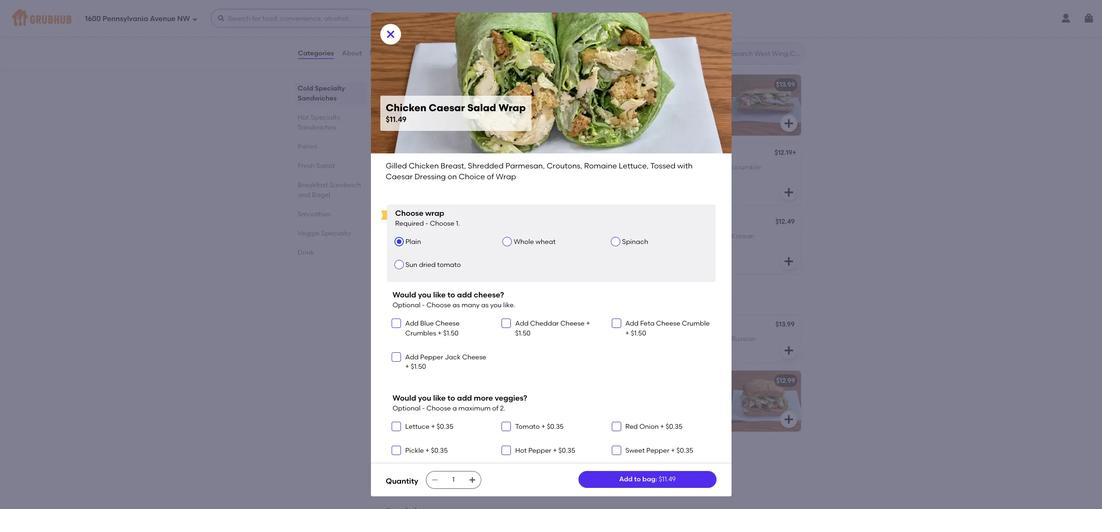 Task type: vqa. For each thing, say whether or not it's contained in the screenshot.
the right the
no



Task type: describe. For each thing, give the bounding box(es) containing it.
optional inside would you like to add more veggies? optional - choose a maximum of 2.
[[393, 405, 421, 413]]

sandwich up the hot roast beef and roast turkey breast, melted provolone, russian dressing on toasted sub roll.
[[454, 446, 486, 454]]

svg image up corn
[[614, 321, 619, 327]]

club
[[393, 81, 409, 89]]

$13.49
[[565, 445, 585, 453]]

wheat
[[536, 238, 556, 246]]

turkey breast, provolone, avocado, lettuce, tomato, mayo on sub roll.
[[604, 25, 715, 43]]

turkey,
[[647, 232, 669, 240]]

sandwich down chicken caesar salad wrap $11.49 on the left of the page
[[433, 150, 465, 158]]

avocado, inside smoked turkey, crispy bacon, avocado, lettuce, tomato, red onion, mayo on sub roll.
[[604, 104, 634, 112]]

+ inside add cheddar cheese + $1.50
[[586, 320, 590, 328]]

$1.50 inside add pepper jack  cheese + $1.50
[[411, 363, 426, 371]]

smoked turkey, crispy bacon, avocado, lettuce, tomato, red onion, mayo on sub roll.
[[604, 94, 720, 121]]

havarti,
[[496, 335, 520, 343]]

and inside the hot roast beef and roast turkey breast, melted provolone, russian dressing on toasted sub roll.
[[440, 460, 453, 468]]

1 vertical spatial gilled
[[393, 232, 412, 240]]

hot specialty sandwiches tab
[[298, 113, 363, 132]]

$1.50 right 'beef'
[[443, 330, 459, 338]]

would you like to add cheese? optional - choose as many as you like.
[[393, 291, 515, 310]]

wrap inside chicken caesar salad wrap $11.49
[[499, 102, 526, 114]]

beef
[[427, 322, 441, 330]]

cold specialty sandwiches tab
[[298, 84, 363, 103]]

svg image left sweet
[[614, 448, 619, 454]]

hot inside hot roast beef, melted jalapeno havarti, horseradish and worcestershire sauce on toasted sub.
[[393, 335, 405, 343]]

specialty for hot specialty sandwiches tab
[[311, 114, 340, 122]]

beef, for beef
[[424, 335, 440, 343]]

1 vertical spatial breast,
[[441, 232, 463, 240]]

breast, inside 'turkey breast, provolone, avocado, lettuce, tomato, mayo on sub roll.'
[[626, 25, 648, 33]]

toasted inside "hot beef pastrami, melted swiss, homemade coleslaw, russian dressing on toasted rye."
[[488, 400, 513, 408]]

smoothies
[[298, 210, 331, 218]]

hot specialty sandwiches inside tab
[[298, 114, 340, 132]]

about button
[[342, 37, 362, 70]]

fresh
[[298, 162, 315, 170]]

1 vertical spatial dressing
[[393, 261, 421, 269]]

pepper for hot
[[529, 447, 552, 455]]

grilled chicken breast on focaccia hot sandwich
[[604, 377, 764, 385]]

reviews
[[370, 49, 396, 57]]

dressing inside the hot roast beef and roast turkey breast, melted provolone, russian dressing on toasted sub roll.
[[454, 469, 481, 477]]

of inside would you like to add more veggies? optional - choose a maximum of 2.
[[492, 405, 499, 413]]

2 vertical spatial $11.49
[[659, 476, 676, 484]]

tomato, inside smoked turkey, crispy bacon, avocado, lettuce, tomato, red onion, mayo on sub roll.
[[661, 104, 686, 112]]

melted for on
[[455, 391, 477, 399]]

breakfast sandwich and bagel tab
[[298, 180, 363, 200]]

smoothies tab
[[298, 210, 363, 219]]

of inside honey maple turkey, avocado, spinach, korean bbq sauce, mayo on choice of wrap
[[696, 242, 702, 250]]

sauerkraut,
[[694, 335, 730, 343]]

sub.
[[514, 345, 527, 353]]

mayo inside 'turkey breast, provolone, avocado, lettuce, tomato, mayo on sub roll.'
[[656, 35, 674, 43]]

rueben hot sandwich
[[604, 322, 675, 330]]

bagel
[[312, 191, 330, 199]]

horseradish
[[521, 335, 559, 343]]

breast, inside the hot roast beef and roast turkey breast, melted provolone, russian dressing on toasted sub roll.
[[494, 460, 516, 468]]

cheese?
[[474, 291, 504, 300]]

sandwich up crispy bacon, lettuce, tomato, mayo on toasted choice of bread.
[[424, 12, 455, 20]]

russian inside hot corn beef, melted swiss, sauerkraut, russian dressing on toasted rye.
[[732, 335, 756, 343]]

hot roast beef, melted jalapeno havarti, horseradish and worcestershire sauce on toasted sub.
[[393, 335, 559, 353]]

sandwich up 'turkey breast, provolone, avocado, lettuce, tomato, mayo on sub roll.'
[[662, 12, 694, 20]]

pepper for add
[[420, 354, 443, 362]]

bacon, for club
[[455, 94, 478, 102]]

on inside crispy bacon, lettuce, tomato, mayo on toasted choice of bread.
[[511, 25, 519, 33]]

would for would you like to add cheese?
[[393, 291, 416, 300]]

reviews button
[[369, 37, 397, 70]]

cold for club cold sandwich
[[410, 81, 426, 89]]

0 vertical spatial gilled
[[386, 162, 407, 171]]

svg image up "$14.39"
[[573, 118, 584, 129]]

sandwich up hot corn beef, melted swiss, sauerkraut, russian dressing on toasted rye.
[[643, 322, 675, 330]]

sub inside smoked turkey, crispy bacon, avocado, lettuce, tomato, red onion, mayo on sub roll.
[[633, 113, 645, 121]]

add for more
[[457, 394, 472, 403]]

choose inside would you like to add cheese? optional - choose as many as you like.
[[427, 302, 451, 310]]

cheese for crumbles
[[436, 320, 460, 328]]

1 vertical spatial with
[[444, 251, 458, 259]]

you for optional
[[418, 291, 431, 300]]

1 vertical spatial you
[[490, 302, 502, 310]]

$13.99 for hot roast beef, melted jalapeno havarti, horseradish and worcestershire sauce on toasted sub.
[[565, 321, 585, 329]]

to for cheese?
[[448, 291, 455, 300]]

cold for blt cold sandwich
[[407, 12, 422, 20]]

hot inside "hot beef pastrami, melted swiss, homemade coleslaw, russian dressing on toasted rye."
[[393, 391, 405, 399]]

$0.35 down a
[[437, 423, 454, 431]]

add blue cheese crumbles
[[405, 320, 460, 338]]

dressing inside hot corn beef, melted swiss, sauerkraut, russian dressing on toasted rye.
[[604, 345, 631, 353]]

dried
[[419, 261, 436, 269]]

caesar up tomato
[[459, 251, 483, 259]]

red onion + $0.35
[[626, 423, 683, 431]]

0 vertical spatial romaine
[[584, 162, 617, 171]]

optional inside would you like to add cheese? optional - choose as many as you like.
[[393, 302, 421, 310]]

add for add blue cheese crumbles
[[405, 320, 419, 328]]

jalapeno
[[466, 335, 494, 343]]

tomato,
[[663, 163, 689, 171]]

wrap inside honey maple turkey, avocado, spinach, korean bbq sauce, mayo on choice of wrap
[[704, 242, 721, 250]]

beef, for sandwich
[[633, 335, 649, 343]]

0 vertical spatial gilled chicken breast, shredded parmesan, croutons, romaine lettuce, tossed with caesar dressing on choice of wrap
[[386, 162, 695, 181]]

choose wrap required - choose 1.
[[395, 209, 460, 228]]

hot inside tab
[[298, 114, 309, 122]]

search icon image
[[716, 48, 727, 59]]

Search West Wing Cafe - Penn Ave search field
[[730, 49, 802, 58]]

chicken left "breast" at the bottom right
[[627, 377, 653, 385]]

1 vertical spatial tossed
[[421, 251, 443, 259]]

sauce,
[[619, 242, 641, 250]]

$0.35 right the pickle
[[431, 447, 448, 455]]

blt
[[393, 12, 405, 20]]

like for more
[[433, 394, 446, 403]]

melted inside the hot roast beef and roast turkey breast, melted provolone, russian dressing on toasted sub roll.
[[518, 460, 540, 468]]

sandwich left $12.99
[[732, 377, 764, 385]]

drink tab
[[298, 248, 363, 258]]

hot inside the hot roast beef and roast turkey breast, melted provolone, russian dressing on toasted sub roll.
[[393, 460, 405, 468]]

avocado, inside honey maple turkey, avocado, spinach, korean bbq sauce, mayo on choice of wrap
[[671, 232, 701, 240]]

svg image down '2.' on the left bottom of page
[[504, 424, 509, 430]]

hot corn beef, melted swiss, sauerkraut, russian dressing on toasted rye.
[[604, 335, 756, 353]]

0 vertical spatial parmesan,
[[506, 162, 545, 171]]

ham, turkey, crispy bacon, lettuce, tomato, mayo on toasted choice of bread.
[[393, 94, 550, 112]]

0 vertical spatial dressing
[[415, 172, 446, 181]]

sauce
[[457, 345, 476, 353]]

provolone, inside 'turkey breast, provolone, avocado, lettuce, tomato, mayo on sub roll.'
[[650, 25, 683, 33]]

cobbie cold sandwich
[[604, 81, 678, 89]]

sun dried tomato
[[406, 261, 461, 269]]

honey
[[604, 232, 624, 240]]

francisco
[[407, 446, 439, 454]]

whole wheat
[[514, 238, 556, 246]]

specialty for veggie specialty tab
[[321, 230, 351, 238]]

tasty turkey cold sandwich image
[[731, 6, 801, 67]]

on inside the hot roast beef and roast turkey breast, melted provolone, russian dressing on toasted sub roll.
[[483, 469, 491, 477]]

cold for cobbie cold sandwich
[[629, 81, 645, 89]]

$0.35 down the tomato + $0.35
[[559, 447, 575, 455]]

1 as from the left
[[453, 302, 460, 310]]

corn
[[617, 335, 631, 343]]

chicken down italian cold sandwich
[[409, 162, 439, 171]]

chicken caesar salad wrap $11.49
[[386, 102, 526, 124]]

pepper for sweet
[[647, 447, 670, 455]]

sun
[[406, 261, 418, 269]]

avocado, inside 'turkey breast, provolone, avocado, lettuce, tomato, mayo on sub roll.'
[[685, 25, 715, 33]]

veggie for veggie
[[604, 150, 626, 158]]

ham,
[[393, 94, 411, 102]]

jalapeno
[[443, 322, 474, 330]]

cheese for crumble
[[656, 320, 681, 328]]

panini
[[298, 143, 317, 151]]

cheese inside add pepper jack  cheese + $1.50
[[462, 354, 487, 362]]

sweet
[[626, 447, 645, 455]]

would for would you like to add more veggies?
[[393, 394, 416, 403]]

tasty turkey cold sandwich
[[604, 12, 694, 20]]

avocado, lettuce, tomato, red onion, cucumber on choice of bread.
[[604, 163, 762, 181]]

roll. inside 'turkey breast, provolone, avocado, lettuce, tomato, mayo on sub roll.'
[[699, 35, 710, 43]]

required
[[395, 220, 424, 228]]

choice inside ham, turkey, crispy bacon, lettuce, tomato, mayo on toasted choice of bread.
[[429, 104, 451, 112]]

and inside breakfast sandwich and bagel
[[298, 191, 310, 199]]

russian inside "hot beef pastrami, melted swiss, homemade coleslaw, russian dressing on toasted rye."
[[424, 400, 449, 408]]

on inside hot roast beef, melted jalapeno havarti, horseradish and worcestershire sauce on toasted sub.
[[478, 345, 486, 353]]

on inside 'turkey breast, provolone, avocado, lettuce, tomato, mayo on sub roll.'
[[676, 35, 684, 43]]

lettuce, inside 'turkey breast, provolone, avocado, lettuce, tomato, mayo on sub roll.'
[[604, 35, 628, 43]]

roast
[[407, 322, 425, 330]]

svg image left lettuce on the bottom left of page
[[394, 424, 399, 430]]

1 vertical spatial romaine
[[462, 242, 490, 250]]

toasted inside crispy bacon, lettuce, tomato, mayo on toasted choice of bread.
[[521, 25, 546, 33]]

mayo inside crispy bacon, lettuce, tomato, mayo on toasted choice of bread.
[[492, 25, 510, 33]]

0 vertical spatial croutons,
[[547, 162, 583, 171]]

focaccia
[[687, 377, 717, 385]]

toasted inside hot corn beef, melted swiss, sauerkraut, russian dressing on toasted rye.
[[642, 345, 667, 353]]

choice for veggie
[[614, 173, 635, 181]]

$12.19 +
[[775, 149, 797, 157]]

2 as from the left
[[481, 302, 489, 310]]

lettuce, inside avocado, lettuce, tomato, red onion, cucumber on choice of bread.
[[636, 163, 662, 171]]

turkey
[[473, 460, 492, 468]]

svg image down $12.99
[[783, 414, 795, 426]]

caesar down italian
[[386, 172, 413, 181]]

about
[[342, 49, 362, 57]]

melted for sauce
[[442, 335, 464, 343]]

mayo
[[643, 242, 660, 250]]

0 vertical spatial tossed
[[651, 162, 676, 171]]

svg image down blt
[[385, 29, 396, 40]]

roast up input item quantity number field
[[455, 460, 471, 468]]

crispy for cobbie cold sandwich
[[654, 94, 673, 102]]

san francisco hot sandwich
[[393, 446, 486, 454]]

- inside choose wrap required - choose 1.
[[426, 220, 428, 228]]

crispy for club cold sandwich
[[435, 94, 454, 102]]

veggie specialty
[[298, 230, 351, 238]]

1 horizontal spatial with
[[678, 162, 693, 171]]

sandwich up smoked turkey, crispy bacon, avocado, lettuce, tomato, red onion, mayo on sub roll. in the top of the page
[[646, 81, 678, 89]]

san
[[393, 446, 406, 454]]

honey maple turkey, avocado, spinach, korean bbq sauce, mayo on choice of wrap
[[604, 232, 755, 250]]

svg image down $12.19 +
[[783, 187, 795, 198]]

more
[[474, 394, 493, 403]]

breakfast
[[298, 181, 328, 189]]

0 vertical spatial turkey
[[622, 12, 643, 20]]

add for add feta cheese crumble + $1.50
[[626, 320, 639, 328]]

specialty up blue
[[406, 294, 453, 305]]

cobbie cold sandwich image
[[731, 75, 801, 136]]

rye. inside "hot beef pastrami, melted swiss, homemade coleslaw, russian dressing on toasted rye."
[[515, 400, 526, 408]]

like.
[[503, 302, 515, 310]]

a
[[453, 405, 457, 413]]

swiss,
[[479, 391, 497, 399]]

salad for chicken caesar salad wrap
[[447, 219, 465, 227]]

2.
[[500, 405, 506, 413]]

hot roast beef and roast turkey breast, melted provolone, russian dressing on toasted sub roll.
[[393, 460, 543, 477]]

pennsylvania
[[103, 14, 148, 23]]

hot roast beef jalapeno sandwich
[[393, 322, 507, 330]]

korean
[[732, 232, 755, 240]]

2 vertical spatial to
[[634, 476, 641, 484]]

bread. for veggie
[[644, 173, 665, 181]]

plain
[[406, 238, 421, 246]]

sandwich up jalapeno
[[476, 322, 507, 330]]

hot beef pastrami, melted swiss, homemade coleslaw, russian dressing on toasted rye. button
[[388, 371, 591, 432]]

1 vertical spatial shredded
[[465, 232, 496, 240]]

add for add cheddar cheese + $1.50
[[515, 320, 529, 328]]

of inside avocado, lettuce, tomato, red onion, cucumber on choice of bread.
[[637, 173, 643, 181]]

$0.35 down red onion + $0.35 at the right bottom of page
[[677, 447, 694, 455]]

bacon, for cobbie
[[674, 94, 697, 102]]

sandwich inside breakfast sandwich and bagel
[[329, 181, 361, 189]]

$0.35 up hot pepper + $0.35
[[547, 423, 564, 431]]

tasty
[[604, 12, 621, 20]]

panini tab
[[298, 142, 363, 152]]

veggies?
[[495, 394, 527, 403]]

veggie for veggie specialty
[[298, 230, 320, 238]]

0 vertical spatial shredded
[[468, 162, 504, 171]]

turkey inside 'turkey breast, provolone, avocado, lettuce, tomato, mayo on sub roll.'
[[604, 25, 624, 33]]

on inside honey maple turkey, avocado, spinach, korean bbq sauce, mayo on choice of wrap
[[662, 242, 670, 250]]

worcestershire
[[408, 345, 455, 353]]

breast
[[655, 377, 676, 385]]

toasted inside hot roast beef, melted jalapeno havarti, horseradish and worcestershire sauce on toasted sub.
[[487, 345, 512, 353]]

1 horizontal spatial choice
[[459, 172, 485, 181]]

choose up the required at the top
[[395, 209, 424, 218]]

0 horizontal spatial red
[[626, 423, 638, 431]]

$13.99 for hot corn beef, melted swiss, sauerkraut, russian dressing on toasted rye.
[[776, 321, 795, 329]]

like for cheese?
[[433, 291, 446, 300]]

0 horizontal spatial choice
[[432, 261, 455, 269]]



Task type: locate. For each thing, give the bounding box(es) containing it.
1 horizontal spatial hot specialty sandwiches
[[386, 294, 515, 305]]

choose up 'beef'
[[427, 302, 451, 310]]

turkey, down cobbie cold sandwich
[[631, 94, 652, 102]]

melted inside hot corn beef, melted swiss, sauerkraut, russian dressing on toasted rye.
[[650, 335, 673, 343]]

toasted inside ham, turkey, crispy bacon, lettuce, tomato, mayo on toasted choice of bread.
[[403, 104, 428, 112]]

cold for italian cold sandwich
[[416, 150, 431, 158]]

$1.50 inside add feta cheese crumble + $1.50
[[631, 330, 646, 338]]

lettuce, inside smoked turkey, crispy bacon, avocado, lettuce, tomato, red onion, mayo on sub roll.
[[635, 104, 660, 112]]

pepper inside add pepper jack  cheese + $1.50
[[420, 354, 443, 362]]

0 vertical spatial to
[[448, 291, 455, 300]]

- down wrap
[[426, 220, 428, 228]]

tomato
[[437, 261, 461, 269]]

chicken caesar salad wrap image
[[520, 213, 591, 274]]

sandwiches for cold specialty sandwiches 'tab'
[[298, 94, 337, 102]]

red inside avocado, lettuce, tomato, red onion, cucumber on choice of bread.
[[691, 163, 703, 171]]

gilled chicken breast, shredded parmesan, croutons, romaine lettuce, tossed with caesar dressing on choice of wrap down chicken caesar salad wrap
[[393, 232, 496, 269]]

club cold sandwich
[[393, 81, 459, 89]]

1 horizontal spatial $12.49
[[776, 218, 795, 226]]

$11.49 +
[[564, 11, 586, 19]]

sandwiches inside hot specialty sandwiches
[[298, 124, 336, 132]]

1 vertical spatial gilled chicken breast, shredded parmesan, croutons, romaine lettuce, tossed with caesar dressing on choice of wrap
[[393, 232, 496, 269]]

breast, right turkey
[[494, 460, 516, 468]]

bread. inside avocado, lettuce, tomato, red onion, cucumber on choice of bread.
[[644, 173, 665, 181]]

crumble
[[682, 320, 710, 328]]

tomato,
[[465, 25, 490, 33], [629, 35, 655, 43], [505, 94, 530, 102], [661, 104, 686, 112]]

veggie up 'drink'
[[298, 230, 320, 238]]

provolone, up quantity
[[393, 469, 427, 477]]

0 horizontal spatial veggie
[[298, 230, 320, 238]]

2 vertical spatial sub
[[519, 469, 530, 477]]

bread. inside crispy bacon, lettuce, tomato, mayo on toasted choice of bread.
[[424, 35, 445, 43]]

bbq
[[604, 242, 618, 250]]

- inside would you like to add more veggies? optional - choose a maximum of 2.
[[422, 405, 425, 413]]

on inside "hot beef pastrami, melted swiss, homemade coleslaw, russian dressing on toasted rye."
[[479, 400, 487, 408]]

beef down pickle + $0.35
[[424, 460, 439, 468]]

add up 'havarti,'
[[515, 320, 529, 328]]

with left onion,
[[678, 162, 693, 171]]

cheddar
[[530, 320, 559, 328]]

chicken up 'plain'
[[393, 219, 420, 227]]

sub
[[686, 35, 697, 43], [633, 113, 645, 121], [519, 469, 530, 477]]

chicken down choose wrap required - choose 1.
[[413, 232, 440, 240]]

$12.49 for $12.49 +
[[563, 80, 582, 88]]

+ $1.50
[[436, 330, 459, 338]]

choose down wrap
[[430, 220, 455, 228]]

tomato, inside 'turkey breast, provolone, avocado, lettuce, tomato, mayo on sub roll.'
[[629, 35, 655, 43]]

romaine down "$14.39"
[[584, 162, 617, 171]]

add inside would you like to add cheese? optional - choose as many as you like.
[[457, 291, 472, 300]]

cheese for +
[[561, 320, 585, 328]]

on inside avocado, lettuce, tomato, red onion, cucumber on choice of bread.
[[604, 173, 612, 181]]

on inside hot corn beef, melted swiss, sauerkraut, russian dressing on toasted rye.
[[632, 345, 640, 353]]

chicken down club
[[386, 102, 427, 114]]

gilled chicken breast, shredded parmesan, croutons, romaine lettuce, tossed with caesar dressing on choice of wrap
[[386, 162, 695, 181], [393, 232, 496, 269]]

beef up coleslaw,
[[406, 391, 421, 399]]

1 horizontal spatial pepper
[[529, 447, 552, 455]]

turkey, for ham,
[[412, 94, 433, 102]]

turkey down tasty
[[604, 25, 624, 33]]

1 horizontal spatial beef
[[424, 460, 439, 468]]

specialty for cold specialty sandwiches 'tab'
[[315, 85, 345, 93]]

salad for chicken caesar salad wrap $11.49
[[467, 102, 496, 114]]

1 beef, from the left
[[424, 335, 440, 343]]

pickle + $0.35
[[405, 447, 448, 455]]

add
[[457, 291, 472, 300], [457, 394, 472, 403]]

roast for beef
[[406, 460, 423, 468]]

sandwiches up jalapeno
[[455, 294, 515, 305]]

onion
[[640, 423, 659, 431]]

1 horizontal spatial parmesan,
[[506, 162, 545, 171]]

0 vertical spatial $11.49
[[564, 11, 582, 19]]

sandwiches inside cold specialty sandwiches
[[298, 94, 337, 102]]

$11.49 left tasty
[[564, 11, 582, 19]]

caesar down wrap
[[421, 219, 445, 227]]

1 vertical spatial avocado,
[[604, 104, 634, 112]]

+ inside add pepper jack  cheese + $1.50
[[405, 363, 409, 371]]

beef inside the hot roast beef and roast turkey breast, melted provolone, russian dressing on toasted sub roll.
[[424, 460, 439, 468]]

roast down the pickle
[[406, 460, 423, 468]]

$1.50 up "sub."
[[515, 330, 531, 338]]

$11.49 inside chicken caesar salad wrap $11.49
[[386, 115, 407, 124]]

0 vertical spatial bread.
[[424, 35, 445, 43]]

1 add from the top
[[457, 291, 472, 300]]

sub inside 'turkey breast, provolone, avocado, lettuce, tomato, mayo on sub roll.'
[[686, 35, 697, 43]]

Input item quantity number field
[[443, 472, 464, 489]]

mayo inside smoked turkey, crispy bacon, avocado, lettuce, tomato, red onion, mayo on sub roll.
[[604, 113, 622, 121]]

rye. inside hot corn beef, melted swiss, sauerkraut, russian dressing on toasted rye.
[[668, 345, 679, 353]]

hot
[[298, 114, 309, 122], [386, 294, 404, 305], [393, 322, 405, 330], [630, 322, 642, 330], [393, 335, 405, 343], [604, 335, 615, 343], [719, 377, 731, 385], [393, 391, 405, 399], [441, 446, 452, 454], [515, 447, 527, 455], [393, 460, 405, 468]]

lettuce + $0.35
[[405, 423, 454, 431]]

1 vertical spatial parmesan,
[[393, 242, 428, 250]]

specialty down smoothies tab
[[321, 230, 351, 238]]

breast, down italian cold sandwich
[[441, 162, 466, 171]]

maple
[[626, 232, 646, 240]]

1600 pennsylvania avenue nw
[[85, 14, 190, 23]]

2 turkey, from the left
[[631, 94, 652, 102]]

many
[[462, 302, 480, 310]]

to down tomato
[[448, 291, 455, 300]]

$1.50 inside add cheddar cheese + $1.50
[[515, 330, 531, 338]]

0 horizontal spatial choice
[[393, 35, 415, 43]]

maximum
[[459, 405, 491, 413]]

melted for toasted
[[650, 335, 673, 343]]

$12.99
[[776, 377, 795, 385]]

beef inside "hot beef pastrami, melted swiss, homemade coleslaw, russian dressing on toasted rye."
[[406, 391, 421, 399]]

1 horizontal spatial beef,
[[633, 335, 649, 343]]

grilled chicken breast on focaccia hot sandwich image
[[731, 371, 801, 432]]

1 horizontal spatial romaine
[[584, 162, 617, 171]]

svg image inside main navigation navigation
[[192, 16, 198, 22]]

1 vertical spatial turkey
[[604, 25, 624, 33]]

bacon, down club cold sandwich
[[455, 94, 478, 102]]

breast,
[[441, 162, 466, 171], [441, 232, 463, 240]]

1 vertical spatial choice
[[429, 104, 451, 112]]

+ inside add feta cheese crumble + $1.50
[[626, 330, 629, 338]]

2 horizontal spatial and
[[440, 460, 453, 468]]

2 like from the top
[[433, 394, 446, 403]]

0 horizontal spatial avocado,
[[604, 104, 634, 112]]

mayo inside ham, turkey, crispy bacon, lettuce, tomato, mayo on toasted choice of bread.
[[532, 94, 550, 102]]

1 horizontal spatial turkey,
[[631, 94, 652, 102]]

2 optional from the top
[[393, 405, 421, 413]]

bread.
[[424, 35, 445, 43], [460, 104, 481, 112], [644, 173, 665, 181]]

rye. down swiss,
[[668, 345, 679, 353]]

would inside would you like to add more veggies? optional - choose a maximum of 2.
[[393, 394, 416, 403]]

0 horizontal spatial $11.49
[[386, 115, 407, 124]]

2 would from the top
[[393, 394, 416, 403]]

crispy inside ham, turkey, crispy bacon, lettuce, tomato, mayo on toasted choice of bread.
[[435, 94, 454, 102]]

2 vertical spatial -
[[422, 405, 425, 413]]

toasted
[[521, 25, 546, 33], [403, 104, 428, 112], [487, 345, 512, 353], [642, 345, 667, 353], [488, 400, 513, 408], [492, 469, 517, 477]]

0 horizontal spatial sub
[[519, 469, 530, 477]]

choice inside honey maple turkey, avocado, spinach, korean bbq sauce, mayo on choice of wrap
[[672, 242, 694, 250]]

svg image
[[192, 16, 198, 22], [385, 29, 396, 40], [573, 118, 584, 129], [783, 187, 795, 198], [614, 321, 619, 327], [783, 414, 795, 426], [394, 424, 399, 430], [504, 424, 509, 430], [614, 448, 619, 454]]

1 horizontal spatial avocado,
[[671, 232, 701, 240]]

cold up 'turkey breast, provolone, avocado, lettuce, tomato, mayo on sub roll.'
[[645, 12, 660, 20]]

$1.50 down feta
[[631, 330, 646, 338]]

pepper down the tomato + $0.35
[[529, 447, 552, 455]]

add pepper jack  cheese + $1.50
[[405, 354, 487, 371]]

main navigation navigation
[[0, 0, 1102, 37]]

veggie specialty tab
[[298, 229, 363, 239]]

would up lettuce on the bottom left of page
[[393, 394, 416, 403]]

add inside add feta cheese crumble + $1.50
[[626, 320, 639, 328]]

hot pepper + $0.35
[[515, 447, 575, 455]]

cold specialty sandwiches
[[298, 85, 345, 102]]

0 horizontal spatial tossed
[[421, 251, 443, 259]]

salad inside tab
[[316, 162, 335, 170]]

on inside ham, turkey, crispy bacon, lettuce, tomato, mayo on toasted choice of bread.
[[393, 104, 402, 112]]

0 vertical spatial salad
[[467, 102, 496, 114]]

0 vertical spatial avocado,
[[604, 163, 634, 171]]

swiss,
[[674, 335, 692, 343]]

1 horizontal spatial croutons,
[[547, 162, 583, 171]]

cold inside cold specialty sandwiches
[[298, 85, 313, 93]]

on inside smoked turkey, crispy bacon, avocado, lettuce, tomato, red onion, mayo on sub roll.
[[623, 113, 632, 121]]

+
[[582, 11, 586, 19], [582, 80, 586, 88], [793, 149, 797, 157], [586, 320, 590, 328], [438, 330, 442, 338], [626, 330, 629, 338], [405, 363, 409, 371], [431, 423, 435, 431], [542, 423, 545, 431], [660, 423, 664, 431], [426, 447, 430, 455], [553, 447, 557, 455], [671, 447, 675, 455]]

1 vertical spatial $11.49
[[386, 115, 407, 124]]

spinach
[[622, 238, 648, 246]]

you down 'cheese?'
[[490, 302, 502, 310]]

cheese inside add blue cheese crumbles
[[436, 320, 460, 328]]

$0.35 right the onion
[[666, 423, 683, 431]]

2 vertical spatial russian
[[428, 469, 453, 477]]

jack
[[445, 354, 461, 362]]

roll. inside smoked turkey, crispy bacon, avocado, lettuce, tomato, red onion, mayo on sub roll.
[[646, 113, 657, 121]]

0 vertical spatial avocado,
[[685, 25, 715, 33]]

sub inside the hot roast beef and roast turkey breast, melted provolone, russian dressing on toasted sub roll.
[[519, 469, 530, 477]]

1 horizontal spatial bacon,
[[455, 94, 478, 102]]

add for cheese?
[[457, 291, 472, 300]]

2 horizontal spatial bread.
[[644, 173, 665, 181]]

as left many
[[453, 302, 460, 310]]

wrap
[[425, 209, 444, 218]]

1 like from the top
[[433, 291, 446, 300]]

0 horizontal spatial roll.
[[532, 469, 543, 477]]

$12.49 for $12.49
[[776, 218, 795, 226]]

to left the bag:
[[634, 476, 641, 484]]

cucumber
[[727, 163, 762, 171]]

russian down pastrami, on the left bottom of the page
[[424, 400, 449, 408]]

mayo
[[492, 25, 510, 33], [656, 35, 674, 43], [532, 94, 550, 102], [604, 113, 622, 121]]

0 horizontal spatial beef,
[[424, 335, 440, 343]]

and inside hot roast beef, melted jalapeno havarti, horseradish and worcestershire sauce on toasted sub.
[[393, 345, 406, 353]]

1 horizontal spatial tossed
[[651, 162, 676, 171]]

pastrami,
[[422, 391, 453, 399]]

melted
[[442, 335, 464, 343], [650, 335, 673, 343], [455, 391, 477, 399], [518, 460, 540, 468]]

1 vertical spatial veggie
[[298, 230, 320, 238]]

1 horizontal spatial and
[[393, 345, 406, 353]]

$0.35
[[437, 423, 454, 431], [547, 423, 564, 431], [666, 423, 683, 431], [431, 447, 448, 455], [559, 447, 575, 455], [677, 447, 694, 455]]

2 horizontal spatial sub
[[686, 35, 697, 43]]

hot inside hot corn beef, melted swiss, sauerkraut, russian dressing on toasted rye.
[[604, 335, 615, 343]]

add inside add pepper jack  cheese + $1.50
[[405, 354, 419, 362]]

1 horizontal spatial $11.49
[[564, 11, 582, 19]]

lettuce, inside ham, turkey, crispy bacon, lettuce, tomato, mayo on toasted choice of bread.
[[479, 94, 503, 102]]

1 optional from the top
[[393, 302, 421, 310]]

nw
[[177, 14, 190, 23]]

1 turkey, from the left
[[412, 94, 433, 102]]

0 vertical spatial add
[[457, 291, 472, 300]]

bread. inside ham, turkey, crispy bacon, lettuce, tomato, mayo on toasted choice of bread.
[[460, 104, 481, 112]]

2 vertical spatial roll.
[[532, 469, 543, 477]]

avocado, inside avocado, lettuce, tomato, red onion, cucumber on choice of bread.
[[604, 163, 634, 171]]

roast
[[406, 335, 423, 343], [406, 460, 423, 468], [455, 460, 471, 468]]

0 vertical spatial and
[[298, 191, 310, 199]]

specialty down cold specialty sandwiches
[[311, 114, 340, 122]]

veggie
[[604, 150, 626, 158], [298, 230, 320, 238]]

drink
[[298, 249, 314, 257]]

0 vertical spatial optional
[[393, 302, 421, 310]]

1 vertical spatial like
[[433, 394, 446, 403]]

1 vertical spatial avocado,
[[671, 232, 701, 240]]

add left the bag:
[[619, 476, 633, 484]]

turkey
[[622, 12, 643, 20], [604, 25, 624, 33]]

$1.50 down worcestershire
[[411, 363, 426, 371]]

and down 'breakfast'
[[298, 191, 310, 199]]

provolone, inside the hot roast beef and roast turkey breast, melted provolone, russian dressing on toasted sub roll.
[[393, 469, 427, 477]]

2 horizontal spatial pepper
[[647, 447, 670, 455]]

rye.
[[668, 345, 679, 353], [515, 400, 526, 408]]

0 vertical spatial would
[[393, 291, 416, 300]]

roast inside hot roast beef, melted jalapeno havarti, horseradish and worcestershire sauce on toasted sub.
[[406, 335, 423, 343]]

as
[[453, 302, 460, 310], [481, 302, 489, 310]]

you for veggies?
[[418, 394, 431, 403]]

veggie inside tab
[[298, 230, 320, 238]]

breast, down 1. on the left of page
[[441, 232, 463, 240]]

0 horizontal spatial provolone,
[[393, 469, 427, 477]]

crispy
[[393, 25, 414, 33]]

1 vertical spatial choice
[[672, 242, 694, 250]]

1.
[[456, 220, 460, 228]]

cheese
[[436, 320, 460, 328], [561, 320, 585, 328], [656, 320, 681, 328], [462, 354, 487, 362]]

sandwiches up hot specialty sandwiches tab
[[298, 94, 337, 102]]

1 horizontal spatial red
[[691, 163, 703, 171]]

2 vertical spatial dressing
[[454, 469, 481, 477]]

provolone, down tasty turkey cold sandwich
[[650, 25, 683, 33]]

2 beef, from the left
[[633, 335, 649, 343]]

cheese up the + $1.50
[[436, 320, 460, 328]]

add inside add blue cheese crumbles
[[405, 320, 419, 328]]

$14.39
[[566, 150, 585, 158]]

red
[[688, 104, 699, 112]]

roll. inside the hot roast beef and roast turkey breast, melted provolone, russian dressing on toasted sub roll.
[[532, 469, 543, 477]]

red left onion,
[[691, 163, 703, 171]]

choice for blt cold sandwich
[[393, 35, 415, 43]]

and down san francisco hot sandwich on the left bottom
[[440, 460, 453, 468]]

categories button
[[298, 37, 335, 70]]

0 horizontal spatial salad
[[316, 162, 335, 170]]

choose inside would you like to add more veggies? optional - choose a maximum of 2.
[[427, 405, 451, 413]]

0 vertical spatial rye.
[[668, 345, 679, 353]]

cheese inside add cheddar cheese + $1.50
[[561, 320, 585, 328]]

to
[[448, 291, 455, 300], [448, 394, 455, 403], [634, 476, 641, 484]]

add for add pepper jack  cheese + $1.50
[[405, 354, 419, 362]]

tomato, inside ham, turkey, crispy bacon, lettuce, tomato, mayo on toasted choice of bread.
[[505, 94, 530, 102]]

russian inside the hot roast beef and roast turkey breast, melted provolone, russian dressing on toasted sub roll.
[[428, 469, 453, 477]]

like down sun dried tomato
[[433, 291, 446, 300]]

1 vertical spatial to
[[448, 394, 455, 403]]

1 horizontal spatial breast,
[[626, 25, 648, 33]]

italian
[[393, 150, 414, 158]]

$1.50
[[443, 330, 459, 338], [515, 330, 531, 338], [631, 330, 646, 338], [411, 363, 426, 371]]

2 vertical spatial choice
[[614, 173, 635, 181]]

italian cold sandwich image
[[520, 144, 591, 205]]

melted up maximum
[[455, 391, 477, 399]]

0 vertical spatial -
[[426, 220, 428, 228]]

bread. for blt cold sandwich
[[424, 35, 445, 43]]

$11.49 down the ham, on the top left of the page
[[386, 115, 407, 124]]

lettuce, inside crispy bacon, lettuce, tomato, mayo on toasted choice of bread.
[[439, 25, 463, 33]]

crispy down cobbie cold sandwich
[[654, 94, 673, 102]]

veggie right "$14.39"
[[604, 150, 626, 158]]

bacon, inside crispy bacon, lettuce, tomato, mayo on toasted choice of bread.
[[415, 25, 438, 33]]

gilled chicken breast, shredded parmesan, croutons, romaine lettuce, tossed with caesar dressing on choice of wrap down "$14.39"
[[386, 162, 695, 181]]

- inside would you like to add cheese? optional - choose as many as you like.
[[422, 302, 425, 310]]

gilled down the required at the top
[[393, 232, 412, 240]]

roast down roast
[[406, 335, 423, 343]]

to up a
[[448, 394, 455, 403]]

0 horizontal spatial avocado,
[[604, 163, 634, 171]]

lettuce,
[[619, 162, 649, 171], [636, 163, 662, 171], [393, 251, 419, 259]]

1 vertical spatial optional
[[393, 405, 421, 413]]

0 horizontal spatial romaine
[[462, 242, 490, 250]]

croutons,
[[547, 162, 583, 171], [429, 242, 460, 250]]

turkey right tasty
[[622, 12, 643, 20]]

1 horizontal spatial veggie
[[604, 150, 626, 158]]

beef
[[406, 391, 421, 399], [424, 460, 439, 468]]

sandwiches up panini
[[298, 124, 336, 132]]

0 vertical spatial roll.
[[699, 35, 710, 43]]

0 vertical spatial dressing
[[604, 345, 631, 353]]

add down worcestershire
[[405, 354, 419, 362]]

categories
[[298, 49, 334, 57]]

$11.49 right the bag:
[[659, 476, 676, 484]]

homemade
[[499, 391, 536, 399]]

chicken inside chicken caesar salad wrap $11.49
[[386, 102, 427, 114]]

1 vertical spatial hot specialty sandwiches
[[386, 294, 515, 305]]

whole
[[514, 238, 534, 246]]

1 vertical spatial breast,
[[494, 460, 516, 468]]

turkey, for smoked
[[631, 94, 652, 102]]

cold right the cobbie
[[629, 81, 645, 89]]

optional up lettuce on the bottom left of page
[[393, 405, 421, 413]]

melted inside hot roast beef, melted jalapeno havarti, horseradish and worcestershire sauce on toasted sub.
[[442, 335, 464, 343]]

2 add from the top
[[457, 394, 472, 403]]

1 crispy from the left
[[435, 94, 454, 102]]

2 horizontal spatial choice
[[672, 242, 694, 250]]

add
[[405, 320, 419, 328], [515, 320, 529, 328], [626, 320, 639, 328], [405, 354, 419, 362], [619, 476, 633, 484]]

0 vertical spatial $12.49
[[563, 80, 582, 88]]

choice inside crispy bacon, lettuce, tomato, mayo on toasted choice of bread.
[[393, 35, 415, 43]]

0 vertical spatial breast,
[[441, 162, 466, 171]]

0 horizontal spatial and
[[298, 191, 310, 199]]

choice
[[459, 172, 485, 181], [672, 242, 694, 250], [432, 261, 455, 269]]

would down sun
[[393, 291, 416, 300]]

sandwiches for hot specialty sandwiches tab
[[298, 124, 336, 132]]

pepper right sweet
[[647, 447, 670, 455]]

caesar inside chicken caesar salad wrap $11.49
[[429, 102, 465, 114]]

turkey, down club cold sandwich
[[412, 94, 433, 102]]

to for more
[[448, 394, 455, 403]]

add up crumbles
[[405, 320, 419, 328]]

onion,
[[700, 104, 720, 112]]

rueben
[[604, 322, 629, 330]]

you up blue
[[418, 291, 431, 300]]

would
[[393, 291, 416, 300], [393, 394, 416, 403]]

roast for beef,
[[406, 335, 423, 343]]

0 horizontal spatial parmesan,
[[393, 242, 428, 250]]

add cheddar cheese + $1.50
[[515, 320, 590, 338]]

1 vertical spatial roll.
[[646, 113, 657, 121]]

1 horizontal spatial crispy
[[654, 94, 673, 102]]

1 horizontal spatial as
[[481, 302, 489, 310]]

2 horizontal spatial $11.49
[[659, 476, 676, 484]]

hot specialty sandwiches up panini
[[298, 114, 340, 132]]

add feta cheese crumble + $1.50
[[626, 320, 710, 338]]

cold right club
[[410, 81, 426, 89]]

sandwich up chicken caesar salad wrap $11.49 on the left of the page
[[427, 81, 459, 89]]

toasted inside the hot roast beef and roast turkey breast, melted provolone, russian dressing on toasted sub roll.
[[492, 469, 517, 477]]

crispy
[[435, 94, 454, 102], [654, 94, 673, 102]]

optional
[[393, 302, 421, 310], [393, 405, 421, 413]]

0 vertical spatial hot specialty sandwiches
[[298, 114, 340, 132]]

bacon,
[[415, 25, 438, 33], [455, 94, 478, 102], [674, 94, 697, 102]]

to inside would you like to add cheese? optional - choose as many as you like.
[[448, 291, 455, 300]]

you
[[418, 291, 431, 300], [490, 302, 502, 310], [418, 394, 431, 403]]

feta
[[640, 320, 655, 328]]

1 horizontal spatial rye.
[[668, 345, 679, 353]]

as down 'cheese?'
[[481, 302, 489, 310]]

0 horizontal spatial turkey,
[[412, 94, 433, 102]]

bacon, down blt cold sandwich
[[415, 25, 438, 33]]

breakfast sandwich and bagel
[[298, 181, 361, 199]]

0 horizontal spatial bread.
[[424, 35, 445, 43]]

lettuce,
[[439, 25, 463, 33], [604, 35, 628, 43], [479, 94, 503, 102], [635, 104, 660, 112]]

1 vertical spatial sandwiches
[[298, 124, 336, 132]]

svg image
[[1084, 13, 1095, 24], [217, 15, 225, 22], [573, 49, 584, 60], [783, 49, 795, 60], [783, 118, 795, 129], [783, 256, 795, 267], [394, 321, 399, 327], [504, 321, 509, 327], [783, 345, 795, 357], [394, 355, 399, 360], [614, 424, 619, 430], [394, 448, 399, 454], [504, 448, 509, 454], [573, 470, 584, 481], [431, 477, 439, 484], [469, 477, 476, 484]]

fresh salad tab
[[298, 161, 363, 171]]

specialty inside cold specialty sandwiches
[[315, 85, 345, 93]]

pickle
[[405, 447, 424, 455]]

0 horizontal spatial as
[[453, 302, 460, 310]]

of inside crispy bacon, lettuce, tomato, mayo on toasted choice of bread.
[[416, 35, 423, 43]]

1 horizontal spatial salad
[[447, 219, 465, 227]]

add up maximum
[[457, 394, 472, 403]]

turkey, inside ham, turkey, crispy bacon, lettuce, tomato, mayo on toasted choice of bread.
[[412, 94, 433, 102]]

you up lettuce + $0.35
[[418, 394, 431, 403]]

- up blue
[[422, 302, 425, 310]]

on
[[511, 25, 519, 33], [676, 35, 684, 43], [393, 104, 402, 112], [623, 113, 632, 121], [448, 172, 457, 181], [604, 173, 612, 181], [662, 242, 670, 250], [422, 261, 430, 269], [478, 345, 486, 353], [632, 345, 640, 353], [677, 377, 686, 385], [479, 400, 487, 408], [483, 469, 491, 477]]

0 horizontal spatial hot specialty sandwiches
[[298, 114, 340, 132]]

2 crispy from the left
[[654, 94, 673, 102]]

chicken caesar salad wrap
[[393, 219, 485, 227]]

beef, inside hot roast beef, melted jalapeno havarti, horseradish and worcestershire sauce on toasted sub.
[[424, 335, 440, 343]]

dressing
[[604, 345, 631, 353], [450, 400, 477, 408], [454, 469, 481, 477]]

parmesan,
[[506, 162, 545, 171], [393, 242, 428, 250]]

add to bag: $11.49
[[619, 476, 676, 484]]

add for add to bag: $11.49
[[619, 476, 633, 484]]

- up lettuce + $0.35
[[422, 405, 425, 413]]

crispy down club cold sandwich
[[435, 94, 454, 102]]

0 vertical spatial breast,
[[626, 25, 648, 33]]

cheese right cheddar at the bottom
[[561, 320, 585, 328]]

beef, down rueben hot sandwich
[[633, 335, 649, 343]]

bacon, inside smoked turkey, crispy bacon, avocado, lettuce, tomato, red onion, mayo on sub roll.
[[674, 94, 697, 102]]

1 horizontal spatial avocado,
[[685, 25, 715, 33]]

dressing inside "hot beef pastrami, melted swiss, homemade coleslaw, russian dressing on toasted rye."
[[450, 400, 477, 408]]

add left feta
[[626, 320, 639, 328]]

gilled down italian
[[386, 162, 407, 171]]

melted down feta
[[650, 335, 673, 343]]

choice inside avocado, lettuce, tomato, red onion, cucumber on choice of bread.
[[614, 173, 635, 181]]

lettuce
[[405, 423, 430, 431]]

cold right italian
[[416, 150, 431, 158]]

bag:
[[643, 476, 657, 484]]

0 horizontal spatial croutons,
[[429, 242, 460, 250]]

romaine down chicken caesar salad wrap
[[462, 242, 490, 250]]

1 vertical spatial croutons,
[[429, 242, 460, 250]]

choose down pastrami, on the left bottom of the page
[[427, 405, 451, 413]]

1 would from the top
[[393, 291, 416, 300]]

coleslaw,
[[393, 400, 423, 408]]

hot beef pastrami, melted swiss, homemade coleslaw, russian dressing on toasted rye.
[[393, 391, 536, 408]]

fresh salad
[[298, 162, 335, 170]]

0 vertical spatial choice
[[393, 35, 415, 43]]

2 vertical spatial sandwiches
[[455, 294, 515, 305]]

of inside ham, turkey, crispy bacon, lettuce, tomato, mayo on toasted choice of bread.
[[452, 104, 459, 112]]

tomato, inside crispy bacon, lettuce, tomato, mayo on toasted choice of bread.
[[465, 25, 490, 33]]



